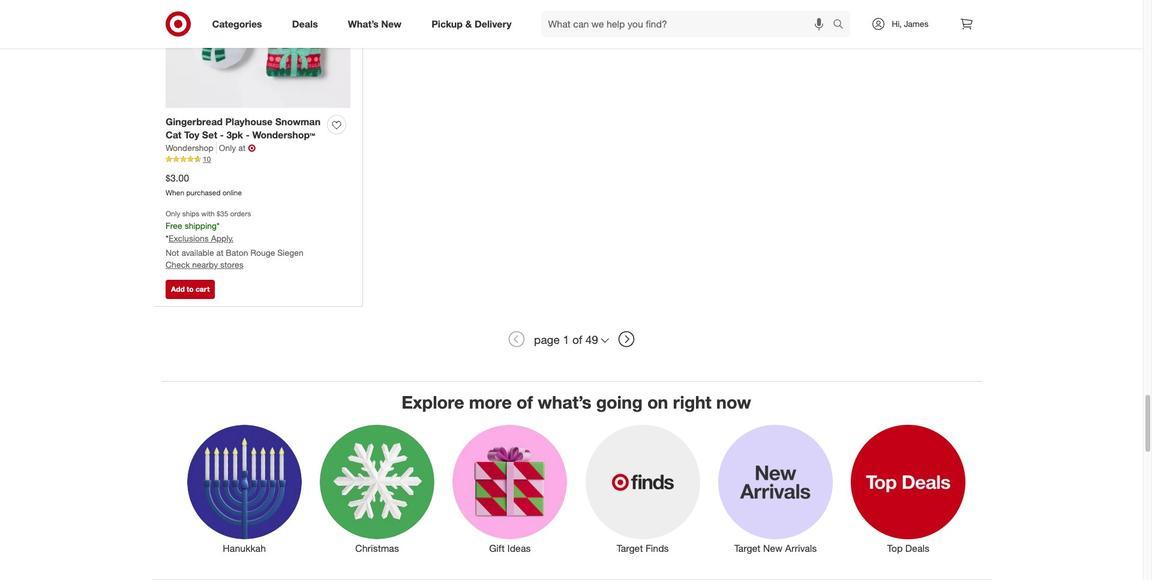 Task type: locate. For each thing, give the bounding box(es) containing it.
cat
[[166, 129, 182, 141]]

1 vertical spatial deals
[[906, 543, 930, 555]]

gingerbread playhouse snowman cat toy set - 3pk - wondershop™ image
[[166, 0, 350, 108], [166, 0, 350, 108]]

*
[[217, 221, 220, 231], [166, 233, 169, 244]]

0 horizontal spatial of
[[517, 392, 533, 414]]

stores
[[220, 260, 243, 270]]

0 vertical spatial only
[[219, 143, 236, 153]]

of inside dropdown button
[[573, 333, 582, 347]]

hi, james
[[892, 19, 929, 29]]

page 1 of 49
[[534, 333, 598, 347]]

nearby
[[192, 260, 218, 270]]

* down free
[[166, 233, 169, 244]]

what's
[[538, 392, 591, 414]]

target
[[617, 543, 643, 555], [734, 543, 761, 555]]

what's
[[348, 18, 379, 30]]

0 vertical spatial deals
[[292, 18, 318, 30]]

1 target from the left
[[617, 543, 643, 555]]

0 vertical spatial new
[[381, 18, 402, 30]]

new left arrivals
[[763, 543, 783, 555]]

target left arrivals
[[734, 543, 761, 555]]

1 vertical spatial at
[[216, 248, 224, 258]]

of
[[573, 333, 582, 347], [517, 392, 533, 414]]

add to cart button
[[166, 281, 215, 300]]

purchased
[[186, 189, 221, 198]]

0 horizontal spatial new
[[381, 18, 402, 30]]

deals left what's at the top
[[292, 18, 318, 30]]

0 vertical spatial *
[[217, 221, 220, 231]]

1 vertical spatial *
[[166, 233, 169, 244]]

apply.
[[211, 233, 234, 244]]

gift
[[489, 543, 505, 555]]

0 vertical spatial of
[[573, 333, 582, 347]]

10 link
[[166, 154, 350, 165]]

gift ideas
[[489, 543, 531, 555]]

only up free
[[166, 209, 180, 218]]

new right what's at the top
[[381, 18, 402, 30]]

of for 1
[[573, 333, 582, 347]]

1 horizontal spatial only
[[219, 143, 236, 153]]

target finds link
[[576, 423, 709, 556]]

of for more
[[517, 392, 533, 414]]

0 horizontal spatial only
[[166, 209, 180, 218]]

1 horizontal spatial *
[[217, 221, 220, 231]]

&
[[465, 18, 472, 30]]

0 horizontal spatial target
[[617, 543, 643, 555]]

james
[[904, 19, 929, 29]]

at
[[238, 143, 246, 153], [216, 248, 224, 258]]

new inside 'link'
[[763, 543, 783, 555]]

- right set
[[220, 129, 224, 141]]

* down $35
[[217, 221, 220, 231]]

1 horizontal spatial new
[[763, 543, 783, 555]]

3pk
[[227, 129, 243, 141]]

1 - from the left
[[220, 129, 224, 141]]

deals inside top deals link
[[906, 543, 930, 555]]

0 vertical spatial at
[[238, 143, 246, 153]]

new
[[381, 18, 402, 30], [763, 543, 783, 555]]

explore
[[402, 392, 464, 414]]

0 horizontal spatial at
[[216, 248, 224, 258]]

toy
[[184, 129, 199, 141]]

0 horizontal spatial *
[[166, 233, 169, 244]]

shipping
[[185, 221, 217, 231]]

page 1 of 49 button
[[529, 327, 614, 353]]

target for target finds
[[617, 543, 643, 555]]

hi,
[[892, 19, 902, 29]]

of right the more
[[517, 392, 533, 414]]

deals right top on the right bottom of page
[[906, 543, 930, 555]]

target new arrivals link
[[709, 423, 842, 556]]

2 - from the left
[[246, 129, 250, 141]]

10
[[203, 155, 211, 164]]

¬
[[248, 142, 256, 154]]

at left ¬
[[238, 143, 246, 153]]

2 target from the left
[[734, 543, 761, 555]]

wondershop link
[[166, 142, 217, 154]]

at inside wondershop only at ¬
[[238, 143, 246, 153]]

at inside 'only ships with $35 orders free shipping * * exclusions apply. not available at baton rouge siegen check nearby stores'
[[216, 248, 224, 258]]

orders
[[230, 209, 251, 218]]

categories
[[212, 18, 262, 30]]

target left finds
[[617, 543, 643, 555]]

1 horizontal spatial at
[[238, 143, 246, 153]]

only inside wondershop only at ¬
[[219, 143, 236, 153]]

- right 3pk
[[246, 129, 250, 141]]

check
[[166, 260, 190, 270]]

right
[[673, 392, 712, 414]]

0 horizontal spatial -
[[220, 129, 224, 141]]

top deals link
[[842, 423, 975, 556]]

with
[[201, 209, 215, 218]]

only down 3pk
[[219, 143, 236, 153]]

christmas link
[[311, 423, 444, 556]]

ideas
[[507, 543, 531, 555]]

target inside 'link'
[[734, 543, 761, 555]]

1 vertical spatial of
[[517, 392, 533, 414]]

what's new
[[348, 18, 402, 30]]

search button
[[828, 11, 857, 40]]

add to cart
[[171, 285, 210, 294]]

1 vertical spatial only
[[166, 209, 180, 218]]

What can we help you find? suggestions appear below search field
[[541, 11, 836, 37]]

gift ideas link
[[444, 423, 576, 556]]

deals
[[292, 18, 318, 30], [906, 543, 930, 555]]

online
[[223, 189, 242, 198]]

1 horizontal spatial target
[[734, 543, 761, 555]]

$3.00
[[166, 172, 189, 184]]

pickup
[[432, 18, 463, 30]]

1 vertical spatial new
[[763, 543, 783, 555]]

exclusions
[[169, 233, 209, 244]]

1 horizontal spatial deals
[[906, 543, 930, 555]]

-
[[220, 129, 224, 141], [246, 129, 250, 141]]

explore more of what's going on right now
[[402, 392, 751, 414]]

1 horizontal spatial of
[[573, 333, 582, 347]]

top
[[887, 543, 903, 555]]

gingerbread playhouse snowman cat toy set - 3pk - wondershop™ link
[[166, 115, 322, 142]]

only
[[219, 143, 236, 153], [166, 209, 180, 218]]

only inside 'only ships with $35 orders free shipping * * exclusions apply. not available at baton rouge siegen check nearby stores'
[[166, 209, 180, 218]]

wondershop
[[166, 143, 214, 153]]

0 horizontal spatial deals
[[292, 18, 318, 30]]

of right "1"
[[573, 333, 582, 347]]

free
[[166, 221, 182, 231]]

1 horizontal spatial -
[[246, 129, 250, 141]]

at down apply.
[[216, 248, 224, 258]]



Task type: vqa. For each thing, say whether or not it's contained in the screenshot.
Target related to Target New Arrivals
yes



Task type: describe. For each thing, give the bounding box(es) containing it.
target finds
[[617, 543, 669, 555]]

set
[[202, 129, 217, 141]]

available
[[181, 248, 214, 258]]

hanukkah link
[[178, 423, 311, 556]]

target new arrivals
[[734, 543, 817, 555]]

new for what's
[[381, 18, 402, 30]]

to
[[187, 285, 194, 294]]

when
[[166, 189, 184, 198]]

deals inside deals link
[[292, 18, 318, 30]]

delivery
[[475, 18, 512, 30]]

siegen
[[277, 248, 304, 258]]

only ships with $35 orders free shipping * * exclusions apply. not available at baton rouge siegen check nearby stores
[[166, 209, 304, 270]]

deals link
[[282, 11, 333, 37]]

pickup & delivery link
[[421, 11, 527, 37]]

target for target new arrivals
[[734, 543, 761, 555]]

add
[[171, 285, 185, 294]]

gingerbread playhouse snowman cat toy set - 3pk - wondershop™
[[166, 116, 321, 141]]

pickup & delivery
[[432, 18, 512, 30]]

49
[[586, 333, 598, 347]]

1
[[563, 333, 569, 347]]

more
[[469, 392, 512, 414]]

ships
[[182, 209, 199, 218]]

finds
[[646, 543, 669, 555]]

not
[[166, 248, 179, 258]]

top deals
[[887, 543, 930, 555]]

check nearby stores button
[[166, 259, 243, 271]]

exclusions apply. button
[[169, 233, 234, 245]]

$3.00 when purchased online
[[166, 172, 242, 198]]

arrivals
[[785, 543, 817, 555]]

wondershop only at ¬
[[166, 142, 256, 154]]

hanukkah
[[223, 543, 266, 555]]

on
[[648, 392, 668, 414]]

rouge
[[251, 248, 275, 258]]

playhouse
[[225, 116, 273, 128]]

baton
[[226, 248, 248, 258]]

search
[[828, 19, 857, 31]]

gingerbread
[[166, 116, 223, 128]]

$35
[[217, 209, 228, 218]]

wondershop™
[[252, 129, 315, 141]]

what's new link
[[338, 11, 417, 37]]

new for target
[[763, 543, 783, 555]]

snowman
[[275, 116, 321, 128]]

cart
[[196, 285, 210, 294]]

christmas
[[355, 543, 399, 555]]

categories link
[[202, 11, 277, 37]]

now
[[716, 392, 751, 414]]

going
[[596, 392, 643, 414]]

page
[[534, 333, 560, 347]]



